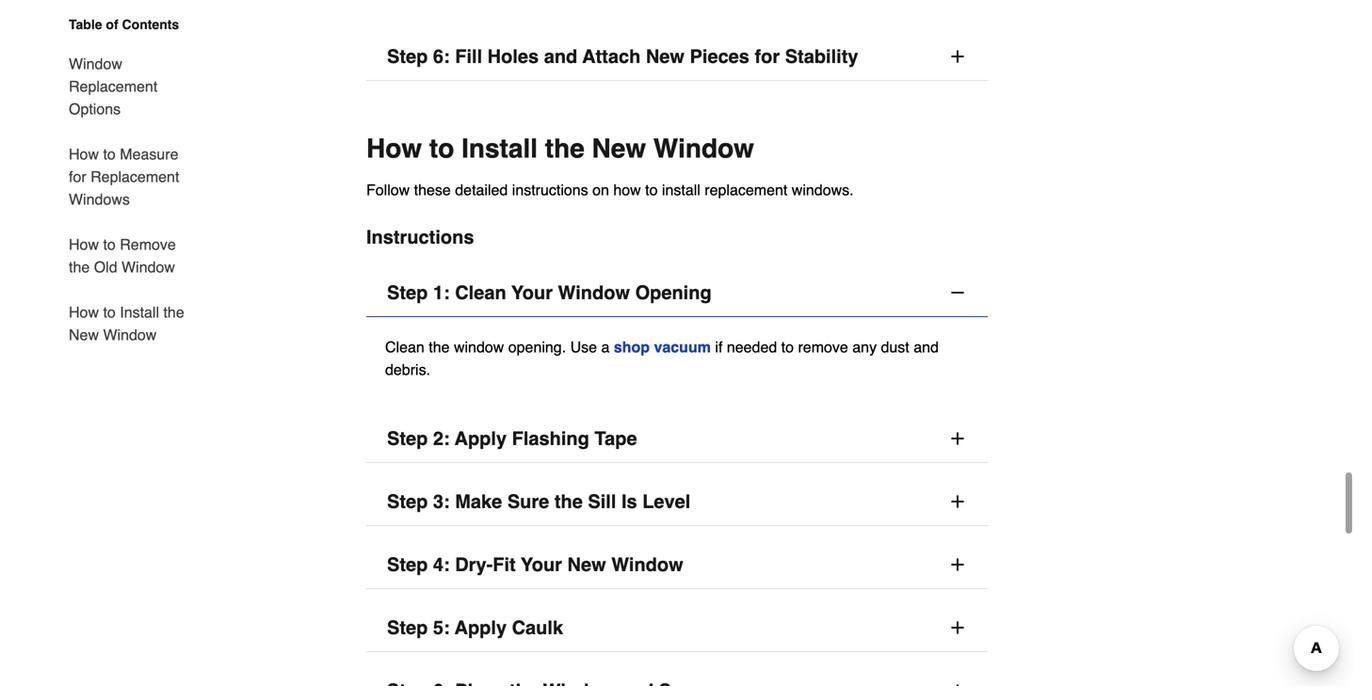 Task type: locate. For each thing, give the bounding box(es) containing it.
1 plus image from the top
[[949, 47, 967, 66]]

level
[[643, 491, 691, 513]]

remove
[[120, 236, 176, 253]]

if
[[715, 339, 723, 356]]

sure
[[508, 491, 549, 513]]

0 horizontal spatial and
[[544, 46, 578, 67]]

window down old
[[103, 326, 157, 344]]

to left remove
[[782, 339, 794, 356]]

4:
[[433, 554, 450, 576]]

and right dust
[[914, 339, 939, 356]]

apply for 5:
[[455, 618, 507, 639]]

5 step from the top
[[387, 554, 428, 576]]

the down how to remove the old window link
[[163, 304, 184, 321]]

1 horizontal spatial how to install the new window
[[366, 134, 755, 164]]

0 horizontal spatial clean
[[385, 339, 425, 356]]

0 vertical spatial for
[[755, 46, 780, 67]]

how up old
[[69, 236, 99, 253]]

1 step from the top
[[387, 46, 428, 67]]

1 apply from the top
[[455, 428, 507, 450]]

vacuum
[[654, 339, 711, 356]]

your
[[512, 282, 553, 304], [521, 554, 562, 576]]

how down old
[[69, 304, 99, 321]]

1 vertical spatial for
[[69, 168, 86, 186]]

1 vertical spatial apply
[[455, 618, 507, 639]]

holes
[[488, 46, 539, 67]]

window
[[69, 55, 122, 73], [654, 134, 755, 164], [122, 259, 175, 276], [558, 282, 630, 304], [103, 326, 157, 344], [612, 554, 684, 576]]

the left sill
[[555, 491, 583, 513]]

plus image inside step 3: make sure the sill is level button
[[949, 493, 967, 512]]

window inside how to remove the old window
[[122, 259, 175, 276]]

how inside how to install the new window
[[69, 304, 99, 321]]

dust
[[881, 339, 910, 356]]

to up old
[[103, 236, 116, 253]]

2 plus image from the top
[[949, 493, 967, 512]]

step 1: clean your window opening
[[387, 282, 712, 304]]

step for step 2: apply flashing tape
[[387, 428, 428, 450]]

attach
[[583, 46, 641, 67]]

new right attach
[[646, 46, 685, 67]]

your right fit
[[521, 554, 562, 576]]

how to remove the old window link
[[69, 222, 195, 290]]

minus image
[[949, 284, 967, 302]]

apply right 2:
[[455, 428, 507, 450]]

2 apply from the top
[[455, 618, 507, 639]]

to down old
[[103, 304, 116, 321]]

the inside button
[[555, 491, 583, 513]]

new up the how
[[592, 134, 646, 164]]

1 vertical spatial how to install the new window
[[69, 304, 184, 344]]

step 6: fill holes and attach new pieces for stability
[[387, 46, 859, 67]]

step left 1:
[[387, 282, 428, 304]]

4 step from the top
[[387, 491, 428, 513]]

for
[[755, 46, 780, 67], [69, 168, 86, 186]]

3 plus image from the top
[[949, 682, 967, 687]]

2 step from the top
[[387, 282, 428, 304]]

flashing
[[512, 428, 590, 450]]

and right holes
[[544, 46, 578, 67]]

to right the how
[[645, 181, 658, 199]]

1 vertical spatial and
[[914, 339, 939, 356]]

plus image inside "step 4: dry-fit your new window" button
[[949, 556, 967, 575]]

tape
[[595, 428, 637, 450]]

3 step from the top
[[387, 428, 428, 450]]

measure
[[120, 146, 179, 163]]

0 vertical spatial install
[[462, 134, 538, 164]]

1 vertical spatial install
[[120, 304, 159, 321]]

caulk
[[512, 618, 563, 639]]

your up opening.
[[512, 282, 553, 304]]

to inside how to install the new window
[[103, 304, 116, 321]]

follow
[[366, 181, 410, 199]]

step left 6:
[[387, 46, 428, 67]]

pieces
[[690, 46, 750, 67]]

new
[[646, 46, 685, 67], [592, 134, 646, 164], [69, 326, 99, 344], [568, 554, 606, 576]]

new down old
[[69, 326, 99, 344]]

replacement down the measure
[[91, 168, 179, 186]]

step
[[387, 46, 428, 67], [387, 282, 428, 304], [387, 428, 428, 450], [387, 491, 428, 513], [387, 554, 428, 576], [387, 618, 428, 639]]

follow these detailed instructions on how to install replacement windows.
[[366, 181, 854, 199]]

plus image for level
[[949, 493, 967, 512]]

window down remove
[[122, 259, 175, 276]]

replacement inside how to measure for replacement windows
[[91, 168, 179, 186]]

how inside how to remove the old window
[[69, 236, 99, 253]]

how for how to measure for replacement windows link
[[69, 146, 99, 163]]

6:
[[433, 46, 450, 67]]

1 horizontal spatial clean
[[455, 282, 507, 304]]

how to install the new window up the instructions
[[366, 134, 755, 164]]

2 vertical spatial plus image
[[949, 619, 967, 638]]

install
[[462, 134, 538, 164], [120, 304, 159, 321]]

clean right 1:
[[455, 282, 507, 304]]

and
[[544, 46, 578, 67], [914, 339, 939, 356]]

new down sill
[[568, 554, 606, 576]]

step 3: make sure the sill is level
[[387, 491, 691, 513]]

your inside button
[[521, 554, 562, 576]]

how inside how to measure for replacement windows
[[69, 146, 99, 163]]

plus image inside step 2: apply flashing tape button
[[949, 430, 967, 448]]

shop
[[614, 339, 650, 356]]

how down options
[[69, 146, 99, 163]]

2 vertical spatial plus image
[[949, 682, 967, 687]]

step left 3:
[[387, 491, 428, 513]]

is
[[622, 491, 637, 513]]

0 vertical spatial clean
[[455, 282, 507, 304]]

plus image inside step 6: fill holes and attach new pieces for stability button
[[949, 47, 967, 66]]

1 vertical spatial replacement
[[91, 168, 179, 186]]

step left 5: on the left of the page
[[387, 618, 428, 639]]

new inside button
[[646, 46, 685, 67]]

window down table on the left of page
[[69, 55, 122, 73]]

0 horizontal spatial install
[[120, 304, 159, 321]]

to
[[429, 134, 454, 164], [103, 146, 116, 163], [645, 181, 658, 199], [103, 236, 116, 253], [103, 304, 116, 321], [782, 339, 794, 356]]

window up install
[[654, 134, 755, 164]]

how for how to remove the old window link
[[69, 236, 99, 253]]

how
[[366, 134, 422, 164], [69, 146, 99, 163], [69, 236, 99, 253], [69, 304, 99, 321]]

install down how to remove the old window link
[[120, 304, 159, 321]]

0 horizontal spatial how to install the new window
[[69, 304, 184, 344]]

clean
[[455, 282, 507, 304], [385, 339, 425, 356]]

plus image for step 2: apply flashing tape
[[949, 430, 967, 448]]

how to measure for replacement windows link
[[69, 132, 195, 222]]

the up debris.
[[429, 339, 450, 356]]

the left old
[[69, 259, 90, 276]]

3 plus image from the top
[[949, 619, 967, 638]]

for up windows
[[69, 168, 86, 186]]

how to install the new window down old
[[69, 304, 184, 344]]

window replacement options link
[[69, 41, 195, 132]]

replacement up options
[[69, 78, 158, 95]]

apply
[[455, 428, 507, 450], [455, 618, 507, 639]]

table
[[69, 17, 102, 32]]

replacement
[[705, 181, 788, 199]]

1 plus image from the top
[[949, 430, 967, 448]]

0 vertical spatial apply
[[455, 428, 507, 450]]

step 2: apply flashing tape
[[387, 428, 637, 450]]

to inside how to remove the old window
[[103, 236, 116, 253]]

1 horizontal spatial and
[[914, 339, 939, 356]]

1 horizontal spatial for
[[755, 46, 780, 67]]

plus image
[[949, 47, 967, 66], [949, 493, 967, 512], [949, 619, 967, 638]]

how to install the new window link
[[69, 290, 195, 347]]

the
[[545, 134, 585, 164], [69, 259, 90, 276], [163, 304, 184, 321], [429, 339, 450, 356], [555, 491, 583, 513]]

to inside if needed to remove any dust and debris.
[[782, 339, 794, 356]]

apply right 5: on the left of the page
[[455, 618, 507, 639]]

to inside how to measure for replacement windows
[[103, 146, 116, 163]]

how to install the new window
[[366, 134, 755, 164], [69, 304, 184, 344]]

how to install the new window inside table of contents element
[[69, 304, 184, 344]]

1 horizontal spatial install
[[462, 134, 538, 164]]

0 vertical spatial replacement
[[69, 78, 158, 95]]

0 vertical spatial plus image
[[949, 430, 967, 448]]

step left 2:
[[387, 428, 428, 450]]

install inside how to install the new window
[[120, 304, 159, 321]]

fill
[[455, 46, 482, 67]]

install up detailed
[[462, 134, 538, 164]]

window inside window replacement options
[[69, 55, 122, 73]]

0 horizontal spatial for
[[69, 168, 86, 186]]

old
[[94, 259, 117, 276]]

1 vertical spatial plus image
[[949, 556, 967, 575]]

instructions
[[366, 227, 474, 248]]

new inside how to install the new window
[[69, 326, 99, 344]]

window inside button
[[612, 554, 684, 576]]

window up use
[[558, 282, 630, 304]]

window down is
[[612, 554, 684, 576]]

0 vertical spatial plus image
[[949, 47, 967, 66]]

6 step from the top
[[387, 618, 428, 639]]

0 vertical spatial your
[[512, 282, 553, 304]]

how
[[614, 181, 641, 199]]

to left the measure
[[103, 146, 116, 163]]

plus image for pieces
[[949, 47, 967, 66]]

any
[[853, 339, 877, 356]]

1 vertical spatial plus image
[[949, 493, 967, 512]]

for right 'pieces'
[[755, 46, 780, 67]]

clean up debris.
[[385, 339, 425, 356]]

install
[[662, 181, 701, 199]]

of
[[106, 17, 118, 32]]

how to remove the old window
[[69, 236, 176, 276]]

instructions
[[512, 181, 588, 199]]

replacement
[[69, 78, 158, 95], [91, 168, 179, 186]]

step for step 4: dry-fit your new window
[[387, 554, 428, 576]]

window inside how to install the new window
[[103, 326, 157, 344]]

0 vertical spatial and
[[544, 46, 578, 67]]

2 plus image from the top
[[949, 556, 967, 575]]

1 vertical spatial your
[[521, 554, 562, 576]]

on
[[593, 181, 609, 199]]

step left the 4: on the left of the page
[[387, 554, 428, 576]]

opening
[[635, 282, 712, 304]]

plus image
[[949, 430, 967, 448], [949, 556, 967, 575], [949, 682, 967, 687]]



Task type: vqa. For each thing, say whether or not it's contained in the screenshot.
Outside
no



Task type: describe. For each thing, give the bounding box(es) containing it.
2:
[[433, 428, 450, 450]]

your inside button
[[512, 282, 553, 304]]

fit
[[493, 554, 516, 576]]

options
[[69, 100, 121, 118]]

plus image for step 4: dry-fit your new window
[[949, 556, 967, 575]]

windows.
[[792, 181, 854, 199]]

step 2: apply flashing tape button
[[366, 415, 988, 464]]

how up follow
[[366, 134, 422, 164]]

and inside if needed to remove any dust and debris.
[[914, 339, 939, 356]]

dry-
[[455, 554, 493, 576]]

step 4: dry-fit your new window
[[387, 554, 684, 576]]

step 6: fill holes and attach new pieces for stability button
[[366, 33, 988, 81]]

step 4: dry-fit your new window button
[[366, 542, 988, 590]]

step for step 6: fill holes and attach new pieces for stability
[[387, 46, 428, 67]]

debris.
[[385, 361, 431, 379]]

to up these
[[429, 134, 454, 164]]

stability
[[785, 46, 859, 67]]

clean inside button
[[455, 282, 507, 304]]

a
[[601, 339, 610, 356]]

step 1: clean your window opening button
[[366, 269, 988, 317]]

step for step 1: clean your window opening
[[387, 282, 428, 304]]

0 vertical spatial how to install the new window
[[366, 134, 755, 164]]

and inside button
[[544, 46, 578, 67]]

window
[[454, 339, 504, 356]]

table of contents
[[69, 17, 179, 32]]

the inside how to install the new window
[[163, 304, 184, 321]]

these
[[414, 181, 451, 199]]

for inside button
[[755, 46, 780, 67]]

5:
[[433, 618, 450, 639]]

the inside how to remove the old window
[[69, 259, 90, 276]]

how to measure for replacement windows
[[69, 146, 179, 208]]

shop vacuum link
[[614, 339, 711, 356]]

clean the window opening. use a shop vacuum
[[385, 339, 711, 356]]

detailed
[[455, 181, 508, 199]]

windows
[[69, 191, 130, 208]]

for inside how to measure for replacement windows
[[69, 168, 86, 186]]

3:
[[433, 491, 450, 513]]

make
[[455, 491, 502, 513]]

1:
[[433, 282, 450, 304]]

step for step 3: make sure the sill is level
[[387, 491, 428, 513]]

table of contents element
[[54, 15, 195, 347]]

opening.
[[508, 339, 566, 356]]

plus image inside step 5: apply caulk button
[[949, 619, 967, 638]]

1 vertical spatial clean
[[385, 339, 425, 356]]

step 5: apply caulk
[[387, 618, 563, 639]]

sill
[[588, 491, 616, 513]]

if needed to remove any dust and debris.
[[385, 339, 939, 379]]

window replacement options
[[69, 55, 158, 118]]

use
[[570, 339, 597, 356]]

window inside button
[[558, 282, 630, 304]]

new inside button
[[568, 554, 606, 576]]

step 3: make sure the sill is level button
[[366, 479, 988, 527]]

apply for 2:
[[455, 428, 507, 450]]

replacement inside 'link'
[[69, 78, 158, 95]]

step for step 5: apply caulk
[[387, 618, 428, 639]]

contents
[[122, 17, 179, 32]]

step 5: apply caulk button
[[366, 605, 988, 653]]

needed
[[727, 339, 777, 356]]

the up the instructions
[[545, 134, 585, 164]]

how for how to install the new window link
[[69, 304, 99, 321]]

remove
[[798, 339, 849, 356]]



